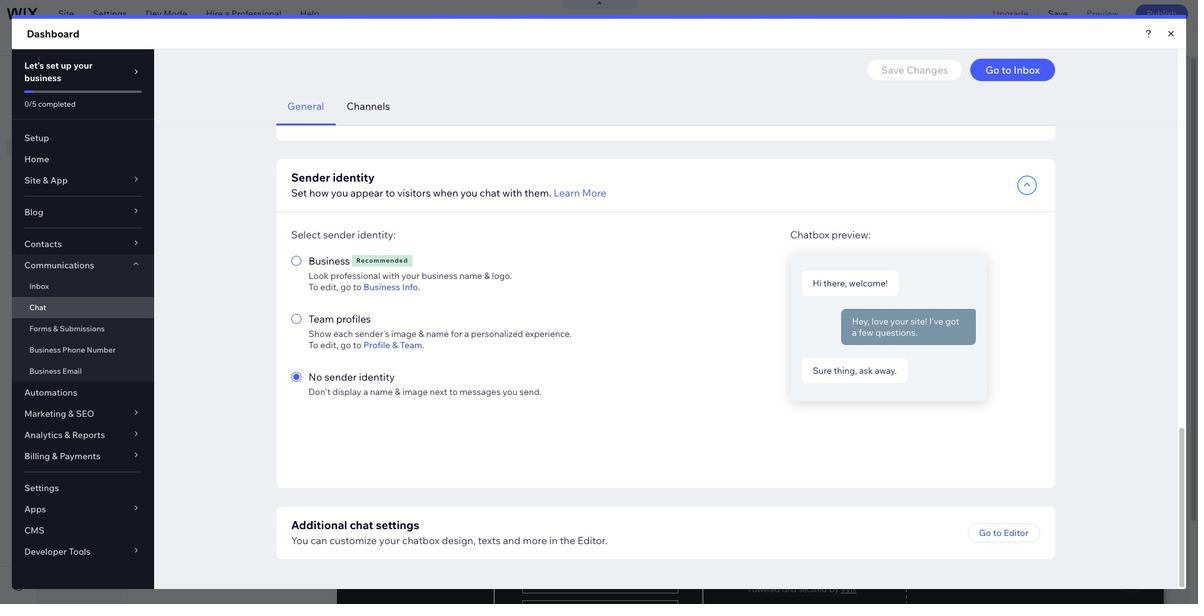 Task type: locate. For each thing, give the bounding box(es) containing it.
site up blog
[[58, 8, 74, 19]]

search button
[[1133, 28, 1199, 56]]

0 vertical spatial menu
[[126, 68, 153, 81]]

settings
[[93, 8, 127, 19]]

connect
[[334, 36, 369, 47]]

pages for site
[[74, 68, 104, 81]]

site menu
[[53, 101, 94, 112]]

domain
[[392, 36, 423, 47]]

site down site pages and menu
[[53, 101, 69, 112]]

menu
[[126, 68, 153, 81], [71, 101, 94, 112]]

pages
[[74, 68, 104, 81], [163, 101, 188, 112]]

your
[[371, 36, 390, 47]]

1 vertical spatial menu
[[71, 101, 94, 112]]

pages left and
[[74, 68, 104, 81]]

pages for blog
[[163, 101, 188, 112]]

site for site
[[58, 8, 74, 19]]

a
[[225, 8, 230, 19]]

0 horizontal spatial pages
[[74, 68, 104, 81]]

site for site pages and menu
[[53, 68, 72, 81]]

1 vertical spatial pages
[[163, 101, 188, 112]]

menu right and
[[126, 68, 153, 81]]

0 vertical spatial pages
[[74, 68, 104, 81]]

2 vertical spatial site
[[53, 101, 69, 112]]

upgrade
[[993, 8, 1029, 19]]

preview button
[[1078, 0, 1129, 27]]

menu down site pages and menu
[[71, 101, 94, 112]]

1 horizontal spatial pages
[[163, 101, 188, 112]]

site down blog
[[53, 68, 72, 81]]

site pages and menu
[[53, 68, 153, 81]]

1 vertical spatial site
[[53, 68, 72, 81]]

blog pages
[[143, 101, 188, 112]]

100% button
[[1022, 28, 1073, 56]]

0 vertical spatial site
[[58, 8, 74, 19]]

tools button
[[1073, 28, 1132, 56]]

pages right 'blog'
[[163, 101, 188, 112]]

hire a professional
[[206, 8, 282, 19]]

and
[[106, 68, 124, 81]]

100%
[[1042, 36, 1064, 47]]

site
[[58, 8, 74, 19], [53, 68, 72, 81], [53, 101, 69, 112]]



Task type: vqa. For each thing, say whether or not it's contained in the screenshot.
Connect
yes



Task type: describe. For each thing, give the bounding box(es) containing it.
publish button
[[1136, 4, 1189, 23]]

tools
[[1099, 36, 1121, 47]]

site for site menu
[[53, 101, 69, 112]]

blog
[[143, 101, 161, 112]]

preview
[[1087, 8, 1119, 19]]

help
[[300, 8, 320, 19]]

search
[[1159, 36, 1188, 47]]

1 horizontal spatial menu
[[126, 68, 153, 81]]

save
[[1049, 8, 1069, 19]]

hire
[[206, 8, 223, 19]]

mode
[[164, 8, 187, 19]]

https://www.wix.com/mysite
[[215, 36, 329, 47]]

save button
[[1039, 0, 1078, 27]]

0 horizontal spatial menu
[[71, 101, 94, 112]]

dev
[[146, 8, 162, 19]]

blog
[[47, 36, 72, 47]]

dev mode
[[146, 8, 187, 19]]

https://www.wix.com/mysite connect your domain
[[215, 36, 423, 47]]

professional
[[232, 8, 282, 19]]

publish
[[1148, 8, 1178, 19]]



